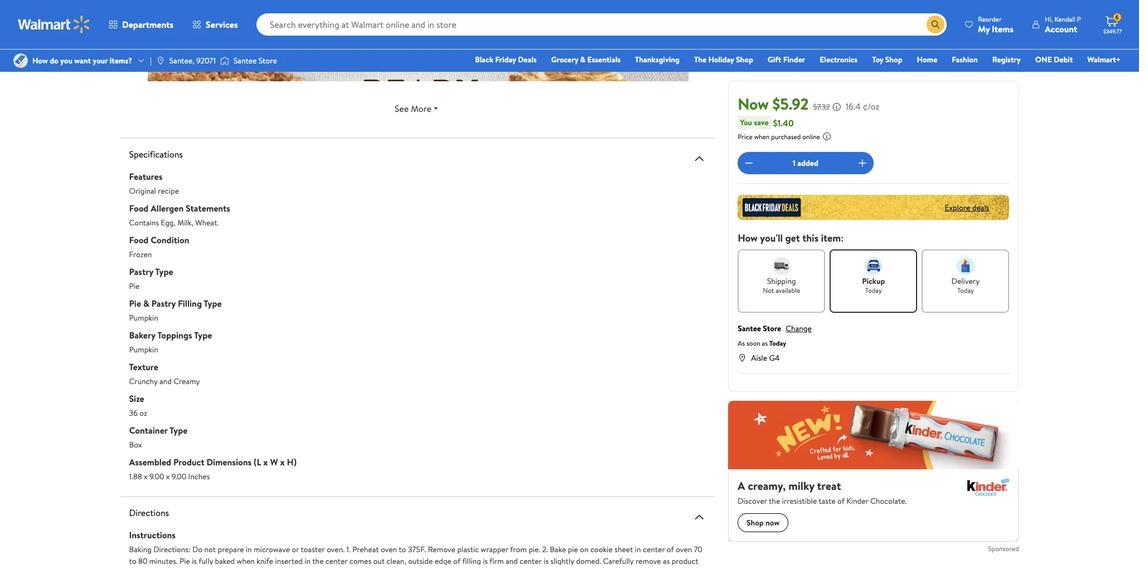 Task type: locate. For each thing, give the bounding box(es) containing it.
0 vertical spatial store
[[259, 55, 277, 66]]

0 horizontal spatial as
[[663, 556, 670, 566]]

product
[[173, 457, 204, 469]]

remove
[[428, 545, 455, 556]]

in left the
[[305, 556, 311, 566]]

now
[[738, 93, 769, 115]]

center down pie.
[[520, 556, 542, 566]]

store inside santee store change as soon as today
[[763, 323, 781, 335]]

pastry left the filling
[[151, 298, 176, 310]]

9.00 down assembled on the bottom left of page
[[149, 472, 164, 483]]

1 horizontal spatial &
[[580, 54, 586, 65]]

shipping not available
[[763, 276, 800, 296]]

0 vertical spatial of
[[667, 545, 674, 556]]

0 horizontal spatial in
[[246, 545, 252, 556]]

santee store change as soon as today
[[738, 323, 812, 348]]

how
[[32, 55, 48, 66], [738, 231, 758, 245]]

1 horizontal spatial santee
[[738, 323, 761, 335]]

today for delivery
[[957, 286, 974, 296]]

x right (l
[[263, 457, 268, 469]]

2 horizontal spatial is
[[544, 556, 549, 566]]

intent image for pickup image
[[865, 258, 883, 275]]

oven
[[381, 545, 397, 556], [676, 545, 692, 556]]

santee up soon
[[738, 323, 761, 335]]

1 horizontal spatial shop
[[885, 54, 902, 65]]

legal information image
[[822, 132, 831, 141]]

& up bakery
[[143, 298, 149, 310]]

of
[[667, 545, 674, 556], [453, 556, 461, 566]]

0 horizontal spatial how
[[32, 55, 48, 66]]

condition
[[151, 234, 189, 246]]

my
[[978, 23, 990, 35]]

electronics
[[820, 54, 858, 65]]

when inside instructions baking directions: do not prepare in microwave or toaster oven. 1. preheat oven to 375f. remove plastic wrapper from pie. 2. bake pie on cookie sheet in center of oven 70 to 80 minutes. pie is fully baked when knife inserted in the center comes out clean, outside edge of filling is firm and center is slightly domed. carefully remove as produc
[[237, 556, 255, 566]]

today down intent image for delivery at right top
[[957, 286, 974, 296]]

1 pumpkin from the top
[[129, 313, 158, 324]]

instructions
[[129, 530, 176, 542]]

size
[[129, 393, 144, 405]]

1
[[793, 158, 796, 169]]

center down oven.
[[326, 556, 348, 566]]

2 vertical spatial pie
[[179, 556, 190, 566]]

0 vertical spatial pumpkin
[[129, 313, 158, 324]]

1 vertical spatial of
[[453, 556, 461, 566]]

0 horizontal spatial oven
[[381, 545, 397, 556]]

1 vertical spatial santee
[[738, 323, 761, 335]]

today up g4
[[769, 339, 786, 348]]

today for pickup
[[865, 286, 882, 296]]

change button
[[786, 323, 812, 335]]

as right soon
[[762, 339, 768, 348]]

assembled
[[129, 457, 171, 469]]

1 horizontal spatial how
[[738, 231, 758, 245]]

gift
[[768, 54, 781, 65]]

x right w at bottom
[[280, 457, 285, 469]]

online
[[802, 132, 820, 142]]

specifications
[[129, 148, 183, 161]]

of left 70
[[667, 545, 674, 556]]

h)
[[287, 457, 297, 469]]

0 vertical spatial to
[[399, 545, 406, 556]]

center
[[643, 545, 665, 556], [326, 556, 348, 566], [520, 556, 542, 566]]

items
[[992, 23, 1014, 35]]

to up clean, at the bottom left of page
[[399, 545, 406, 556]]

 image left do
[[13, 54, 28, 68]]

0 vertical spatial how
[[32, 55, 48, 66]]

1 vertical spatial as
[[663, 556, 670, 566]]

center up remove
[[643, 545, 665, 556]]

pumpkin
[[129, 313, 158, 324], [129, 345, 158, 356]]

increase quantity marie callender's pumpkin pie, 36 oz (frozen), current quantity 1 image
[[856, 157, 869, 170]]

0 horizontal spatial  image
[[13, 54, 28, 68]]

0 vertical spatial when
[[754, 132, 770, 142]]

dimensions
[[207, 457, 252, 469]]

and inside features original recipe food allergen statements contains egg, milk, wheat. food condition frozen pastry type pie pie & pastry filling type pumpkin bakery toppings type pumpkin texture crunchy and creamy size 36 oz container type box assembled product dimensions (l x w x h) 1.88 x 9.00 x 9.00 inches
[[159, 376, 172, 388]]

as
[[738, 339, 745, 348]]

1 horizontal spatial and
[[506, 556, 518, 566]]

grocery & essentials link
[[546, 54, 626, 66]]

2 horizontal spatial  image
[[220, 55, 229, 66]]

baking
[[129, 545, 152, 556]]

0 horizontal spatial of
[[453, 556, 461, 566]]

2 horizontal spatial in
[[635, 545, 641, 556]]

0 horizontal spatial to
[[129, 556, 136, 566]]

1 horizontal spatial as
[[762, 339, 768, 348]]

today inside pickup today
[[865, 286, 882, 296]]

oven.
[[327, 545, 345, 556]]

reorder
[[978, 14, 1002, 24]]

1 vertical spatial &
[[143, 298, 149, 310]]

how for how you'll get this item:
[[738, 231, 758, 245]]

in right sheet
[[635, 545, 641, 556]]

is left firm at the bottom of the page
[[483, 556, 488, 566]]

one debit link
[[1030, 54, 1078, 66]]

in
[[246, 545, 252, 556], [635, 545, 641, 556], [305, 556, 311, 566]]

pie inside instructions baking directions: do not prepare in microwave or toaster oven. 1. preheat oven to 375f. remove plastic wrapper from pie. 2. bake pie on cookie sheet in center of oven 70 to 80 minutes. pie is fully baked when knife inserted in the center comes out clean, outside edge of filling is firm and center is slightly domed. carefully remove as produc
[[179, 556, 190, 566]]

carefully
[[603, 556, 634, 566]]

today inside delivery today
[[957, 286, 974, 296]]

intent image for delivery image
[[957, 258, 975, 275]]

edge
[[435, 556, 451, 566]]

pumpkin down bakery
[[129, 345, 158, 356]]

black
[[475, 54, 493, 65]]

2 pumpkin from the top
[[129, 345, 158, 356]]

1 shop from the left
[[736, 54, 753, 65]]

3 is from the left
[[544, 556, 549, 566]]

& right grocery
[[580, 54, 586, 65]]

0 horizontal spatial when
[[237, 556, 255, 566]]

santee for santee store
[[234, 55, 257, 66]]

6
[[1115, 12, 1119, 22]]

 image right 92071
[[220, 55, 229, 66]]

to left 80
[[129, 556, 136, 566]]

0 horizontal spatial today
[[769, 339, 786, 348]]

1 vertical spatial how
[[738, 231, 758, 245]]

reorder my items
[[978, 14, 1014, 35]]

out
[[373, 556, 385, 566]]

how for how do you want your items?
[[32, 55, 48, 66]]

walmart+
[[1087, 54, 1121, 65]]

1 horizontal spatial oven
[[676, 545, 692, 556]]

0 vertical spatial food
[[129, 202, 149, 215]]

pie up bakery
[[129, 298, 141, 310]]

1 horizontal spatial today
[[865, 286, 882, 296]]

and left creamy
[[159, 376, 172, 388]]

oven left 70
[[676, 545, 692, 556]]

when down 'save'
[[754, 132, 770, 142]]

36
[[129, 408, 138, 419]]

1 horizontal spatial in
[[305, 556, 311, 566]]

0 vertical spatial as
[[762, 339, 768, 348]]

and
[[159, 376, 172, 388], [506, 556, 518, 566]]

1 vertical spatial pie
[[129, 298, 141, 310]]

2 is from the left
[[483, 556, 488, 566]]

this
[[802, 231, 819, 245]]

directions
[[129, 507, 169, 520]]

is down 2.
[[544, 556, 549, 566]]

1 horizontal spatial 9.00
[[172, 472, 186, 483]]

santee right 92071
[[234, 55, 257, 66]]

as right remove
[[663, 556, 670, 566]]

prepare
[[218, 545, 244, 556]]

directions image
[[693, 511, 706, 525]]

shop right toy
[[885, 54, 902, 65]]

on
[[580, 545, 589, 556]]

container
[[129, 425, 168, 437]]

walmart+ link
[[1082, 54, 1126, 66]]

1 vertical spatial and
[[506, 556, 518, 566]]

deals
[[518, 54, 537, 65]]

0 vertical spatial &
[[580, 54, 586, 65]]

pie down frozen
[[129, 281, 140, 292]]

today down intent image for pickup
[[865, 286, 882, 296]]

microwave
[[254, 545, 290, 556]]

hi,
[[1045, 14, 1053, 24]]

more
[[411, 103, 431, 115]]

1 vertical spatial pumpkin
[[129, 345, 158, 356]]

clean,
[[387, 556, 406, 566]]

when down prepare
[[237, 556, 255, 566]]

 image
[[13, 54, 28, 68], [220, 55, 229, 66], [156, 56, 165, 65]]

1 vertical spatial food
[[129, 234, 149, 246]]

food up frozen
[[129, 234, 149, 246]]

not
[[763, 286, 774, 296]]

1 oven from the left
[[381, 545, 397, 556]]

0 horizontal spatial 9.00
[[149, 472, 164, 483]]

essentials
[[587, 54, 621, 65]]

of right the edge
[[453, 556, 461, 566]]

hi, kendall p account
[[1045, 14, 1081, 35]]

1 vertical spatial pastry
[[151, 298, 176, 310]]

0 horizontal spatial shop
[[736, 54, 753, 65]]

specifications image
[[693, 152, 706, 166]]

0 horizontal spatial &
[[143, 298, 149, 310]]

see more button
[[129, 98, 706, 120]]

1.
[[346, 545, 351, 556]]

store
[[259, 55, 277, 66], [763, 323, 781, 335]]

type right the toppings
[[194, 330, 212, 342]]

0 horizontal spatial santee
[[234, 55, 257, 66]]

how left "you'll"
[[738, 231, 758, 245]]

1 horizontal spatial store
[[763, 323, 781, 335]]

search icon image
[[931, 20, 940, 29]]

0 horizontal spatial is
[[192, 556, 197, 566]]

food up contains
[[129, 202, 149, 215]]

wrapper
[[481, 545, 508, 556]]

$7.32
[[813, 101, 830, 113]]

milk,
[[177, 217, 193, 229]]

do
[[50, 55, 58, 66]]

the holiday shop
[[694, 54, 753, 65]]

thanksgiving link
[[630, 54, 685, 66]]

fully
[[199, 556, 213, 566]]

0 vertical spatial and
[[159, 376, 172, 388]]

type right container
[[170, 425, 188, 437]]

oven up clean, at the bottom left of page
[[381, 545, 397, 556]]

egg,
[[161, 217, 176, 229]]

2 horizontal spatial today
[[957, 286, 974, 296]]

available
[[776, 286, 800, 296]]

soon
[[747, 339, 760, 348]]

pastry down frozen
[[129, 266, 153, 278]]

sheet
[[615, 545, 633, 556]]

aisle g4
[[751, 353, 780, 364]]

preheat
[[352, 545, 379, 556]]

shop right "holiday"
[[736, 54, 753, 65]]

walmart image
[[18, 16, 90, 33]]

explore deals link
[[940, 198, 994, 218]]

0 horizontal spatial store
[[259, 55, 277, 66]]

type down condition
[[155, 266, 173, 278]]

1 horizontal spatial  image
[[156, 56, 165, 65]]

pumpkin up bakery
[[129, 313, 158, 324]]

in right prepare
[[246, 545, 252, 556]]

 image right |
[[156, 56, 165, 65]]

1  added
[[793, 158, 818, 169]]

black friday deals image
[[738, 195, 1009, 220]]

$1.40
[[773, 117, 794, 129]]

1 horizontal spatial is
[[483, 556, 488, 566]]

inches
[[188, 472, 210, 483]]

santee inside santee store change as soon as today
[[738, 323, 761, 335]]

1 vertical spatial when
[[237, 556, 255, 566]]

account
[[1045, 23, 1077, 35]]

0 horizontal spatial and
[[159, 376, 172, 388]]

explore
[[945, 202, 970, 213]]

clear search field text image
[[913, 20, 922, 29]]

delivery today
[[952, 276, 980, 296]]

store for santee store
[[259, 55, 277, 66]]

santee
[[234, 55, 257, 66], [738, 323, 761, 335]]

how left do
[[32, 55, 48, 66]]

and down 'from' at bottom left
[[506, 556, 518, 566]]

9.00 down product
[[172, 472, 186, 483]]

1 vertical spatial store
[[763, 323, 781, 335]]

is down do
[[192, 556, 197, 566]]

1 horizontal spatial of
[[667, 545, 674, 556]]

375f.
[[408, 545, 426, 556]]

toppings
[[157, 330, 192, 342]]

purchased
[[771, 132, 801, 142]]

registry link
[[987, 54, 1026, 66]]

0 vertical spatial santee
[[234, 55, 257, 66]]

learn more about strikethrough prices image
[[832, 103, 841, 112]]

one
[[1035, 54, 1052, 65]]

gift finder
[[768, 54, 805, 65]]

pie down the directions:
[[179, 556, 190, 566]]



Task type: describe. For each thing, give the bounding box(es) containing it.
explore deals
[[945, 202, 989, 213]]

0 vertical spatial pie
[[129, 281, 140, 292]]

bakery
[[129, 330, 155, 342]]

$5.92
[[773, 93, 809, 115]]

Search search field
[[256, 13, 947, 36]]

one debit
[[1035, 54, 1073, 65]]

today inside santee store change as soon as today
[[769, 339, 786, 348]]

grocery
[[551, 54, 578, 65]]

registry
[[992, 54, 1021, 65]]

added
[[797, 158, 818, 169]]

p
[[1077, 14, 1081, 24]]

¢/oz
[[863, 100, 879, 113]]

services button
[[183, 11, 247, 38]]

decrease quantity marie callender's pumpkin pie, 36 oz (frozen), current quantity 1 image
[[742, 157, 756, 170]]

toy shop
[[872, 54, 902, 65]]

black friday deals
[[475, 54, 537, 65]]

 image for santee, 92071
[[156, 56, 165, 65]]

electronics link
[[815, 54, 863, 66]]

type right the filling
[[204, 298, 222, 310]]

0 vertical spatial pastry
[[129, 266, 153, 278]]

intent image for shipping image
[[773, 258, 790, 275]]

 image for santee store
[[220, 55, 229, 66]]

pickup
[[862, 276, 885, 287]]

comes
[[349, 556, 371, 566]]

delivery
[[952, 276, 980, 287]]

santee,
[[169, 55, 194, 66]]

you'll
[[760, 231, 783, 245]]

finder
[[783, 54, 805, 65]]

0 horizontal spatial center
[[326, 556, 348, 566]]

as inside santee store change as soon as today
[[762, 339, 768, 348]]

friday
[[495, 54, 516, 65]]

Walmart Site-Wide search field
[[256, 13, 947, 36]]

1 food from the top
[[129, 202, 149, 215]]

price when purchased online
[[738, 132, 820, 142]]

store for santee store change as soon as today
[[763, 323, 781, 335]]

2 oven from the left
[[676, 545, 692, 556]]

contains
[[129, 217, 159, 229]]

toaster
[[301, 545, 325, 556]]

save
[[754, 117, 769, 128]]

2 food from the top
[[129, 234, 149, 246]]

the
[[694, 54, 707, 65]]

6 $349.77
[[1103, 12, 1122, 35]]

from
[[510, 545, 527, 556]]

filling
[[462, 556, 481, 566]]

box
[[129, 440, 142, 451]]

directions:
[[153, 545, 191, 556]]

plastic
[[457, 545, 479, 556]]

as inside instructions baking directions: do not prepare in microwave or toaster oven. 1. preheat oven to 375f. remove plastic wrapper from pie. 2. bake pie on cookie sheet in center of oven 70 to 80 minutes. pie is fully baked when knife inserted in the center comes out clean, outside edge of filling is firm and center is slightly domed. carefully remove as produc
[[663, 556, 670, 566]]

x down assembled on the bottom left of page
[[166, 472, 170, 483]]

oz
[[139, 408, 147, 419]]

you
[[60, 55, 72, 66]]

 image for how do you want your items?
[[13, 54, 28, 68]]

& inside features original recipe food allergen statements contains egg, milk, wheat. food condition frozen pastry type pie pie & pastry filling type pumpkin bakery toppings type pumpkin texture crunchy and creamy size 36 oz container type box assembled product dimensions (l x w x h) 1.88 x 9.00 x 9.00 inches
[[143, 298, 149, 310]]

debit
[[1054, 54, 1073, 65]]

or
[[292, 545, 299, 556]]

allergen
[[151, 202, 184, 215]]

item:
[[821, 231, 844, 245]]

minutes.
[[149, 556, 178, 566]]

1 is from the left
[[192, 556, 197, 566]]

santee for santee store change as soon as today
[[738, 323, 761, 335]]

1 horizontal spatial to
[[399, 545, 406, 556]]

kendall
[[1055, 14, 1076, 24]]

1 horizontal spatial center
[[520, 556, 542, 566]]

remove
[[636, 556, 661, 566]]

the
[[312, 556, 324, 566]]

outside
[[408, 556, 433, 566]]

pickup today
[[862, 276, 885, 296]]

1 horizontal spatial when
[[754, 132, 770, 142]]

sponsored
[[988, 545, 1019, 554]]

services
[[206, 18, 238, 31]]

2 9.00 from the left
[[172, 472, 186, 483]]

santee store
[[234, 55, 277, 66]]

pie
[[568, 545, 578, 556]]

departments button
[[99, 11, 183, 38]]

fashion link
[[947, 54, 983, 66]]

2 shop from the left
[[885, 54, 902, 65]]

bake
[[550, 545, 566, 556]]

g4
[[769, 353, 780, 364]]

grocery & essentials
[[551, 54, 621, 65]]

x right 1.88
[[144, 472, 148, 483]]

and inside instructions baking directions: do not prepare in microwave or toaster oven. 1. preheat oven to 375f. remove plastic wrapper from pie. 2. bake pie on cookie sheet in center of oven 70 to 80 minutes. pie is fully baked when knife inserted in the center comes out clean, outside edge of filling is firm and center is slightly domed. carefully remove as produc
[[506, 556, 518, 566]]

wheat.
[[195, 217, 219, 229]]

fashion
[[952, 54, 978, 65]]

domed.
[[576, 556, 601, 566]]

70
[[694, 545, 702, 556]]

santee, 92071
[[169, 55, 216, 66]]

cookie
[[590, 545, 613, 556]]

gift finder link
[[763, 54, 810, 66]]

toy shop link
[[867, 54, 907, 66]]

texture
[[129, 361, 158, 374]]

1 vertical spatial to
[[129, 556, 136, 566]]

baked
[[215, 556, 235, 566]]

creamy
[[173, 376, 200, 388]]

2 horizontal spatial center
[[643, 545, 665, 556]]

92071
[[196, 55, 216, 66]]

2.
[[542, 545, 548, 556]]

do
[[192, 545, 203, 556]]

firm
[[490, 556, 504, 566]]

1 9.00 from the left
[[149, 472, 164, 483]]

80
[[138, 556, 147, 566]]

your
[[93, 55, 108, 66]]



Task type: vqa. For each thing, say whether or not it's contained in the screenshot.
than
no



